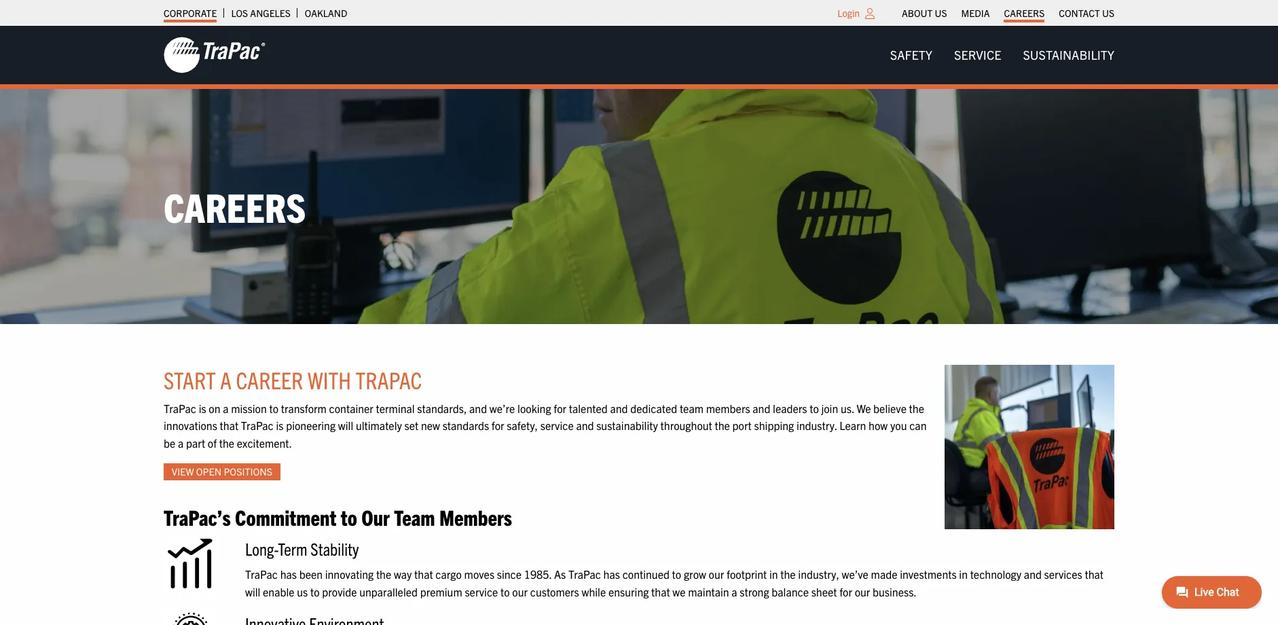 Task type: vqa. For each thing, say whether or not it's contained in the screenshot.
CA
no



Task type: describe. For each thing, give the bounding box(es) containing it.
careers link
[[1005, 3, 1045, 22]]

that inside trapac is on a mission to transform container terminal standards, and we're looking for talented and dedicated team members and leaders to join us. we believe the innovations that trapac is pioneering will ultimately set new standards for safety, service and sustainability throughout the port shipping industry. learn how you can be a part of the excitement.
[[220, 419, 239, 432]]

to right mission
[[269, 401, 279, 415]]

us.
[[841, 401, 855, 415]]

commitment
[[235, 503, 337, 530]]

maintain
[[688, 585, 729, 598]]

corporate link
[[164, 3, 217, 22]]

view
[[172, 465, 194, 478]]

menu bar containing about us
[[895, 3, 1122, 22]]

been
[[299, 567, 323, 581]]

will inside trapac has been innovating the way that cargo moves since 1985. as trapac has continued to grow our footprint in the industry, we've made investments in technology and services that will enable us to provide unparalleled premium service to our customers while ensuring that we maintain a strong balance sheet for our business.
[[245, 585, 261, 598]]

technology
[[971, 567, 1022, 581]]

dedicated
[[631, 401, 678, 415]]

business.
[[873, 585, 917, 598]]

to left join
[[810, 401, 819, 415]]

sustainability
[[597, 419, 658, 432]]

and inside trapac has been innovating the way that cargo moves since 1985. as trapac has continued to grow our footprint in the industry, we've made investments in technology and services that will enable us to provide unparalleled premium service to our customers while ensuring that we maintain a strong balance sheet for our business.
[[1025, 567, 1042, 581]]

positions
[[224, 465, 273, 478]]

corporate
[[164, 7, 217, 19]]

set
[[405, 419, 419, 432]]

view open positions
[[172, 465, 273, 478]]

port
[[733, 419, 752, 432]]

us
[[297, 585, 308, 598]]

terminal
[[376, 401, 415, 415]]

enable
[[263, 585, 295, 598]]

mission
[[231, 401, 267, 415]]

to up we
[[672, 567, 682, 581]]

with
[[308, 365, 351, 394]]

sustainability
[[1024, 47, 1115, 63]]

the up can
[[910, 401, 925, 415]]

provide
[[322, 585, 357, 598]]

be
[[164, 436, 175, 450]]

learn
[[840, 419, 867, 432]]

2 in from the left
[[960, 567, 968, 581]]

how
[[869, 419, 888, 432]]

trapac's
[[164, 503, 231, 530]]

of
[[208, 436, 217, 450]]

service
[[955, 47, 1002, 63]]

start
[[164, 365, 216, 394]]

to right us
[[310, 585, 320, 598]]

about us link
[[902, 3, 948, 22]]

industry.
[[797, 419, 837, 432]]

los angeles link
[[231, 3, 291, 22]]

trapac up "excitement."
[[241, 419, 274, 432]]

media
[[962, 7, 990, 19]]

1 vertical spatial is
[[276, 419, 284, 432]]

throughout
[[661, 419, 713, 432]]

way
[[394, 567, 412, 581]]

1 in from the left
[[770, 567, 778, 581]]

can
[[910, 419, 927, 432]]

excitement.
[[237, 436, 292, 450]]

will inside trapac is on a mission to transform container terminal standards, and we're looking for talented and dedicated team members and leaders to join us. we believe the innovations that trapac is pioneering will ultimately set new standards for safety, service and sustainability throughout the port shipping industry. learn how you can be a part of the excitement.
[[338, 419, 353, 432]]

and up shipping
[[753, 401, 771, 415]]

login
[[838, 7, 860, 19]]

careers inside menu bar
[[1005, 7, 1045, 19]]

team
[[394, 503, 435, 530]]

trapac up the terminal
[[356, 365, 422, 394]]

service link
[[944, 41, 1013, 69]]

continued
[[623, 567, 670, 581]]

leaders
[[773, 401, 808, 415]]

services
[[1045, 567, 1083, 581]]

customers
[[530, 585, 579, 598]]

looking
[[518, 401, 551, 415]]

that left we
[[652, 585, 670, 598]]

we're
[[490, 401, 515, 415]]

join
[[822, 401, 839, 415]]

login link
[[838, 7, 860, 19]]

1985.
[[524, 567, 552, 581]]

1 horizontal spatial our
[[709, 567, 725, 581]]

trapac has been innovating the way that cargo moves since 1985. as trapac has continued to grow our footprint in the industry, we've made investments in technology and services that will enable us to provide unparalleled premium service to our customers while ensuring that we maintain a strong balance sheet for our business.
[[245, 567, 1104, 598]]

the up unparalleled
[[376, 567, 392, 581]]

safety link
[[880, 41, 944, 69]]

moves
[[464, 567, 495, 581]]

trapac up the innovations
[[164, 401, 196, 415]]

oakland
[[305, 7, 348, 19]]

oakland link
[[305, 3, 348, 22]]

pioneering
[[286, 419, 336, 432]]

angeles
[[250, 7, 291, 19]]

about us
[[902, 7, 948, 19]]

balance
[[772, 585, 809, 598]]

innovating
[[325, 567, 374, 581]]

investments
[[900, 567, 957, 581]]

made
[[871, 567, 898, 581]]

we
[[857, 401, 871, 415]]

safety
[[891, 47, 933, 63]]

1 has from the left
[[280, 567, 297, 581]]

for inside trapac has been innovating the way that cargo moves since 1985. as trapac has continued to grow our footprint in the industry, we've made investments in technology and services that will enable us to provide unparalleled premium service to our customers while ensuring that we maintain a strong balance sheet for our business.
[[840, 585, 853, 598]]

0 horizontal spatial our
[[513, 585, 528, 598]]

us for contact us
[[1103, 7, 1115, 19]]

transform
[[281, 401, 327, 415]]

a right the be
[[178, 436, 184, 450]]

a up on
[[220, 365, 232, 394]]

safety,
[[507, 419, 538, 432]]



Task type: locate. For each thing, give the bounding box(es) containing it.
and up "sustainability" at the bottom
[[610, 401, 628, 415]]

grow
[[684, 567, 707, 581]]

long-term stability
[[245, 537, 359, 559]]

members
[[706, 401, 751, 415]]

we
[[673, 585, 686, 598]]

service inside trapac is on a mission to transform container terminal standards, and we're looking for talented and dedicated team members and leaders to join us. we believe the innovations that trapac is pioneering will ultimately set new standards for safety, service and sustainability throughout the port shipping industry. learn how you can be a part of the excitement.
[[541, 419, 574, 432]]

1 horizontal spatial us
[[1103, 7, 1115, 19]]

new
[[421, 419, 440, 432]]

0 vertical spatial will
[[338, 419, 353, 432]]

the up balance
[[781, 567, 796, 581]]

has up "enable"
[[280, 567, 297, 581]]

menu bar containing safety
[[880, 41, 1126, 69]]

our
[[709, 567, 725, 581], [513, 585, 528, 598], [855, 585, 871, 598]]

and
[[470, 401, 487, 415], [610, 401, 628, 415], [753, 401, 771, 415], [576, 419, 594, 432], [1025, 567, 1042, 581]]

for
[[554, 401, 567, 415], [492, 419, 505, 432], [840, 585, 853, 598]]

menu bar down "careers" link
[[880, 41, 1126, 69]]

0 vertical spatial service
[[541, 419, 574, 432]]

0 horizontal spatial in
[[770, 567, 778, 581]]

has
[[280, 567, 297, 581], [604, 567, 620, 581]]

to
[[269, 401, 279, 415], [810, 401, 819, 415], [341, 503, 357, 530], [672, 567, 682, 581], [310, 585, 320, 598], [501, 585, 510, 598]]

light image
[[866, 8, 875, 19]]

believe
[[874, 401, 907, 415]]

1 horizontal spatial service
[[541, 419, 574, 432]]

our
[[362, 503, 390, 530]]

2 horizontal spatial for
[[840, 585, 853, 598]]

0 vertical spatial menu bar
[[895, 3, 1122, 22]]

about
[[902, 7, 933, 19]]

a inside trapac has been innovating the way that cargo moves since 1985. as trapac has continued to grow our footprint in the industry, we've made investments in technology and services that will enable us to provide unparalleled premium service to our customers while ensuring that we maintain a strong balance sheet for our business.
[[732, 585, 738, 598]]

stability
[[311, 537, 359, 559]]

standards
[[443, 419, 489, 432]]

ensuring
[[609, 585, 649, 598]]

will down container
[[338, 419, 353, 432]]

that down on
[[220, 419, 239, 432]]

team
[[680, 401, 704, 415]]

1 horizontal spatial will
[[338, 419, 353, 432]]

our down since
[[513, 585, 528, 598]]

since
[[497, 567, 522, 581]]

0 horizontal spatial careers
[[164, 181, 306, 231]]

trapac up "enable"
[[245, 567, 278, 581]]

our up the maintain
[[709, 567, 725, 581]]

service down moves on the left bottom
[[465, 585, 498, 598]]

contact
[[1059, 7, 1101, 19]]

1 horizontal spatial has
[[604, 567, 620, 581]]

open
[[196, 465, 222, 478]]

industry,
[[799, 567, 840, 581]]

1 horizontal spatial in
[[960, 567, 968, 581]]

unparalleled
[[360, 585, 418, 598]]

talented
[[569, 401, 608, 415]]

a right on
[[223, 401, 229, 415]]

1 vertical spatial menu bar
[[880, 41, 1126, 69]]

is left on
[[199, 401, 206, 415]]

in
[[770, 567, 778, 581], [960, 567, 968, 581]]

in left the technology
[[960, 567, 968, 581]]

to down since
[[501, 585, 510, 598]]

us right contact
[[1103, 7, 1115, 19]]

shipping
[[755, 419, 794, 432]]

start a career with trapac
[[164, 365, 422, 394]]

will left "enable"
[[245, 585, 261, 598]]

is up "excitement."
[[276, 419, 284, 432]]

has up the ensuring
[[604, 567, 620, 581]]

1 horizontal spatial careers
[[1005, 7, 1045, 19]]

0 horizontal spatial is
[[199, 401, 206, 415]]

as
[[554, 567, 566, 581]]

us for about us
[[935, 7, 948, 19]]

1 vertical spatial careers
[[164, 181, 306, 231]]

2 has from the left
[[604, 567, 620, 581]]

the
[[910, 401, 925, 415], [715, 419, 730, 432], [219, 436, 234, 450], [376, 567, 392, 581], [781, 567, 796, 581]]

0 horizontal spatial service
[[465, 585, 498, 598]]

0 horizontal spatial for
[[492, 419, 505, 432]]

for down we've
[[840, 585, 853, 598]]

menu bar
[[895, 3, 1122, 22], [880, 41, 1126, 69]]

a left strong
[[732, 585, 738, 598]]

to left our at the bottom of the page
[[341, 503, 357, 530]]

ultimately
[[356, 419, 402, 432]]

our down we've
[[855, 585, 871, 598]]

contact us link
[[1059, 3, 1115, 22]]

menu bar up service
[[895, 3, 1122, 22]]

service inside trapac has been innovating the way that cargo moves since 1985. as trapac has continued to grow our footprint in the industry, we've made investments in technology and services that will enable us to provide unparalleled premium service to our customers while ensuring that we maintain a strong balance sheet for our business.
[[465, 585, 498, 598]]

trapac up while
[[569, 567, 601, 581]]

2 us from the left
[[1103, 7, 1115, 19]]

los angeles
[[231, 7, 291, 19]]

premium
[[420, 585, 463, 598]]

long-
[[245, 537, 278, 559]]

sheet
[[812, 585, 837, 598]]

0 vertical spatial is
[[199, 401, 206, 415]]

1 vertical spatial for
[[492, 419, 505, 432]]

2 horizontal spatial our
[[855, 585, 871, 598]]

0 horizontal spatial us
[[935, 7, 948, 19]]

contact us
[[1059, 7, 1115, 19]]

trapac is on a mission to transform container terminal standards, and we're looking for talented and dedicated team members and leaders to join us. we believe the innovations that trapac is pioneering will ultimately set new standards for safety, service and sustainability throughout the port shipping industry. learn how you can be a part of the excitement.
[[164, 401, 927, 450]]

and down talented
[[576, 419, 594, 432]]

corporate image
[[164, 36, 266, 74]]

for down we're
[[492, 419, 505, 432]]

term
[[278, 537, 307, 559]]

2 vertical spatial for
[[840, 585, 853, 598]]

0 horizontal spatial has
[[280, 567, 297, 581]]

1 horizontal spatial for
[[554, 401, 567, 415]]

that right way at the bottom left of the page
[[415, 567, 433, 581]]

start a career with trapac main content
[[150, 365, 1129, 625]]

us right about on the top right of page
[[935, 7, 948, 19]]

standards,
[[417, 401, 467, 415]]

the right of at the left bottom of the page
[[219, 436, 234, 450]]

trapac's commitment to our team members
[[164, 503, 512, 530]]

careers
[[1005, 7, 1045, 19], [164, 181, 306, 231]]

in up balance
[[770, 567, 778, 581]]

innovations
[[164, 419, 217, 432]]

0 horizontal spatial will
[[245, 585, 261, 598]]

0 vertical spatial careers
[[1005, 7, 1045, 19]]

view open positions link
[[164, 463, 281, 480]]

the down members
[[715, 419, 730, 432]]

career
[[236, 365, 303, 394]]

0 vertical spatial for
[[554, 401, 567, 415]]

while
[[582, 585, 606, 598]]

cargo
[[436, 567, 462, 581]]

container
[[329, 401, 374, 415]]

los
[[231, 7, 248, 19]]

1 us from the left
[[935, 7, 948, 19]]

for right looking
[[554, 401, 567, 415]]

footprint
[[727, 567, 767, 581]]

that
[[220, 419, 239, 432], [415, 567, 433, 581], [1085, 567, 1104, 581], [652, 585, 670, 598]]

part
[[186, 436, 205, 450]]

us
[[935, 7, 948, 19], [1103, 7, 1115, 19]]

service down looking
[[541, 419, 574, 432]]

1 vertical spatial will
[[245, 585, 261, 598]]

media link
[[962, 3, 990, 22]]

and up standards
[[470, 401, 487, 415]]

sustainability link
[[1013, 41, 1126, 69]]

1 horizontal spatial is
[[276, 419, 284, 432]]

1 vertical spatial service
[[465, 585, 498, 598]]

that right services
[[1085, 567, 1104, 581]]

and left services
[[1025, 567, 1042, 581]]

strong
[[740, 585, 770, 598]]



